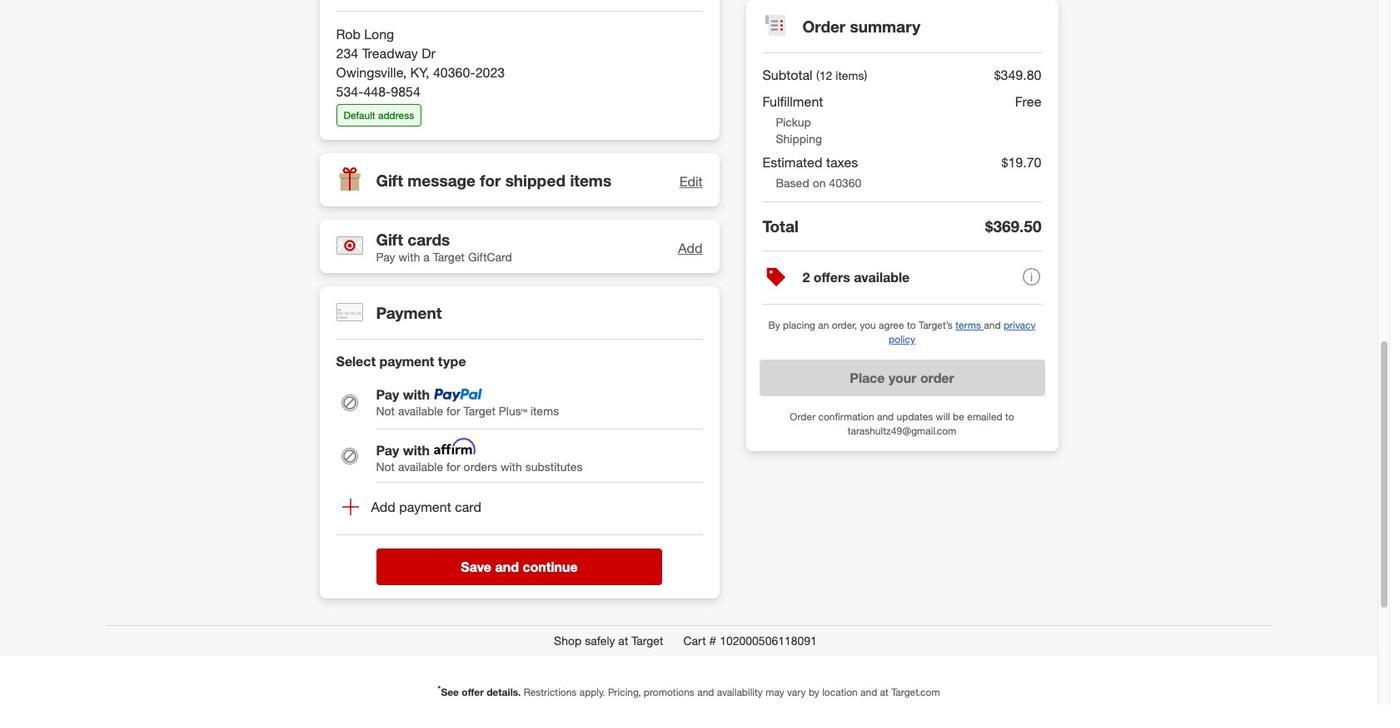 Task type: locate. For each thing, give the bounding box(es) containing it.
1 vertical spatial gift
[[376, 199, 403, 218]]

card
[[471, 365, 500, 381], [406, 418, 435, 435]]

2023
[[475, 33, 505, 50]]

by
[[769, 319, 781, 331]]

or
[[419, 365, 432, 381]]

and right the 'terms'
[[984, 319, 1001, 331]]

gift left message
[[376, 140, 403, 159]]

pay left a at the left top
[[376, 219, 395, 233]]

items
[[570, 140, 612, 159], [531, 481, 559, 495]]

and inside button
[[495, 588, 519, 604]]

for left "orders"
[[447, 536, 461, 551]]

target right a at the left top
[[433, 219, 465, 233]]

, left ky
[[403, 33, 407, 50]]

2 vertical spatial pay
[[376, 519, 399, 536]]

payment
[[376, 273, 442, 292]]

1 vertical spatial pay with
[[376, 519, 430, 536]]

2 vertical spatial and
[[495, 588, 519, 604]]

shipping
[[776, 131, 822, 146]]

with down not available for target plus™ items
[[403, 519, 430, 536]]

, down dr
[[426, 33, 430, 50]]

a
[[424, 219, 430, 233]]

order confirmation and updates will be emailed to tarashultz49@gmail.com
[[790, 411, 1015, 438]]

0 vertical spatial pay with
[[376, 464, 430, 480]]

0 vertical spatial order
[[803, 16, 846, 36]]

1 horizontal spatial and
[[877, 411, 894, 423]]

Pay with PayPal radio
[[341, 472, 358, 489]]

0 vertical spatial card
[[471, 365, 500, 381]]

for left plus™
[[447, 481, 461, 495]]

order up "(12"
[[803, 16, 846, 36]]

you
[[860, 319, 876, 331]]

dr
[[422, 14, 436, 31]]

gift inside gift cards pay with a target giftcard
[[376, 199, 403, 218]]

to
[[907, 319, 916, 331], [1006, 411, 1015, 423]]

order for order summary
[[803, 16, 846, 36]]

to up the policy
[[907, 319, 916, 331]]

items right plus™
[[531, 481, 559, 495]]

0 horizontal spatial items
[[531, 481, 559, 495]]

by placing an order, you agree to target's terms and
[[769, 319, 1004, 331]]

will
[[936, 411, 950, 423]]

2 offers available
[[803, 269, 910, 286]]

0 vertical spatial not
[[376, 481, 395, 495]]

2 gift from the top
[[376, 199, 403, 218]]

available
[[854, 269, 910, 286], [398, 481, 443, 495], [398, 536, 443, 551]]

40360
[[829, 175, 862, 190]]

your
[[889, 370, 917, 387]]

with left a at the left top
[[399, 219, 420, 233]]

summary
[[850, 16, 921, 36]]

with
[[399, 219, 420, 233], [403, 464, 430, 480], [403, 519, 430, 536], [501, 536, 522, 551]]

address
[[378, 79, 414, 91]]

$19.70
[[1002, 154, 1042, 171]]

0 vertical spatial and
[[984, 319, 1001, 331]]

place
[[850, 370, 885, 387]]

1 horizontal spatial card
[[471, 365, 500, 381]]

available for not available for orders with substitutes
[[398, 536, 443, 551]]

to right emailed
[[1006, 411, 1015, 423]]

tarashultz49@gmail.com
[[848, 425, 957, 438]]

,
[[403, 33, 407, 50], [426, 33, 430, 50]]

items)
[[836, 68, 868, 82]]

1 not from the top
[[376, 481, 395, 495]]

target left plus™
[[464, 481, 496, 495]]

0 vertical spatial for
[[480, 140, 501, 159]]

card right ebt
[[406, 418, 435, 435]]

pay with down "ebt card" on the left bottom of the page
[[376, 464, 430, 480]]

save and continue
[[461, 588, 578, 604]]

target's
[[919, 319, 953, 331]]

2 pay from the top
[[376, 464, 399, 480]]

plus™
[[499, 481, 527, 495]]

40360-
[[433, 33, 475, 50]]

shipped
[[505, 140, 566, 159]]

available down "ebt card" on the left bottom of the page
[[398, 481, 443, 495]]

not available for orders with substitutes
[[376, 536, 583, 551]]

1 gift from the top
[[376, 140, 403, 159]]

2 vertical spatial available
[[398, 536, 443, 551]]

and
[[984, 319, 1001, 331], [877, 411, 894, 423], [495, 588, 519, 604]]

order inside order confirmation and updates will be emailed to tarashultz49@gmail.com
[[790, 411, 816, 423]]

continue
[[523, 588, 578, 604]]

pay right pay with affirm radio
[[376, 519, 399, 536]]

pay
[[376, 219, 395, 233], [376, 464, 399, 480], [376, 519, 399, 536]]

total
[[763, 216, 799, 236]]

add
[[678, 209, 703, 226]]

and right save
[[495, 588, 519, 604]]

2 vertical spatial for
[[447, 536, 461, 551]]

1 vertical spatial for
[[447, 481, 461, 495]]

0 vertical spatial available
[[854, 269, 910, 286]]

taxes
[[827, 154, 859, 171]]

0 vertical spatial items
[[570, 140, 612, 159]]

card right debit
[[471, 365, 500, 381]]

9854
[[391, 52, 421, 69]]

to inside order confirmation and updates will be emailed to tarashultz49@gmail.com
[[1006, 411, 1015, 423]]

2 , from the left
[[426, 33, 430, 50]]

1 vertical spatial available
[[398, 481, 443, 495]]

EBT card radio
[[341, 418, 358, 435]]

(12
[[817, 68, 833, 82]]

on
[[813, 175, 826, 190]]

subtotal (12 items)
[[763, 66, 868, 83]]

1 horizontal spatial items
[[570, 140, 612, 159]]

estimated
[[763, 154, 823, 171]]

pay with
[[376, 464, 430, 480], [376, 519, 430, 536]]

available left "orders"
[[398, 536, 443, 551]]

credit
[[376, 365, 415, 381]]

gift
[[376, 140, 403, 159], [376, 199, 403, 218]]

for
[[480, 140, 501, 159], [447, 481, 461, 495], [447, 536, 461, 551]]

1 vertical spatial order
[[790, 411, 816, 423]]

target
[[433, 219, 465, 233], [464, 481, 496, 495]]

1 vertical spatial pay
[[376, 464, 399, 480]]

gift left cards
[[376, 199, 403, 218]]

pay right pay with paypal option
[[376, 464, 399, 480]]

agree
[[879, 319, 905, 331]]

2 not from the top
[[376, 536, 395, 551]]

not right pay with paypal option
[[376, 481, 395, 495]]

updates
[[897, 411, 933, 423]]

for left shipped
[[480, 140, 501, 159]]

1 vertical spatial items
[[531, 481, 559, 495]]

0 vertical spatial target
[[433, 219, 465, 233]]

with right "orders"
[[501, 536, 522, 551]]

with down "ebt card" on the left bottom of the page
[[403, 464, 430, 480]]

1 vertical spatial not
[[376, 536, 395, 551]]

0 horizontal spatial and
[[495, 588, 519, 604]]

and up tarashultz49@gmail.com
[[877, 411, 894, 423]]

ky
[[410, 33, 426, 50]]

select payment type
[[336, 323, 466, 340]]

edit link
[[680, 143, 703, 159]]

confirmation
[[819, 411, 875, 423]]

1 pay from the top
[[376, 219, 395, 233]]

1 vertical spatial to
[[1006, 411, 1015, 423]]

1 horizontal spatial ,
[[426, 33, 430, 50]]

order left confirmation at the right bottom
[[790, 411, 816, 423]]

0 vertical spatial gift
[[376, 140, 403, 159]]

0 horizontal spatial ,
[[403, 33, 407, 50]]

1 horizontal spatial to
[[1006, 411, 1015, 423]]

$349.80
[[995, 66, 1042, 83]]

for for target
[[447, 481, 461, 495]]

0 vertical spatial pay
[[376, 219, 395, 233]]

1 vertical spatial target
[[464, 481, 496, 495]]

1 vertical spatial and
[[877, 411, 894, 423]]

not right pay with affirm radio
[[376, 536, 395, 551]]

pay with right pay with affirm radio
[[376, 519, 430, 536]]

gift for gift message for shipped items
[[376, 140, 403, 159]]

available for not available for target plus™ items
[[398, 481, 443, 495]]

gift for gift cards pay with a target giftcard
[[376, 199, 403, 218]]

0 vertical spatial to
[[907, 319, 916, 331]]

available up by placing an order, you agree to target's terms and on the right top of the page
[[854, 269, 910, 286]]

0 horizontal spatial card
[[406, 418, 435, 435]]

items right shipped
[[570, 140, 612, 159]]

not for not available for orders with substitutes
[[376, 536, 395, 551]]

payment
[[380, 323, 434, 340]]

be
[[953, 411, 965, 423]]



Task type: describe. For each thing, give the bounding box(es) containing it.
offers
[[814, 269, 851, 286]]

gift message for shipped items
[[376, 140, 612, 159]]

pay inside gift cards pay with a target giftcard
[[376, 219, 395, 233]]

emailed
[[968, 411, 1003, 423]]

1 , from the left
[[403, 33, 407, 50]]

pickup shipping
[[776, 115, 822, 146]]

an
[[818, 319, 829, 331]]

terms link
[[956, 319, 984, 331]]

for for orders
[[447, 536, 461, 551]]

234
[[336, 14, 358, 31]]

gift cards pay with a target giftcard
[[376, 199, 512, 233]]

not available for target plus™ items
[[376, 481, 559, 495]]

owingsville
[[336, 33, 403, 50]]

ebt
[[376, 418, 402, 435]]

fulfillment
[[763, 93, 824, 110]]

for for shipped
[[480, 140, 501, 159]]

with inside gift cards pay with a target giftcard
[[399, 219, 420, 233]]

2
[[803, 269, 810, 286]]

privacy
[[1004, 319, 1036, 331]]

2 pay with from the top
[[376, 519, 430, 536]]

terms
[[956, 319, 982, 331]]

default address
[[344, 79, 414, 91]]

0 horizontal spatial to
[[907, 319, 916, 331]]

privacy policy link
[[889, 319, 1036, 346]]

estimated taxes
[[763, 154, 859, 171]]

treadway
[[362, 14, 418, 31]]

pickup
[[776, 115, 811, 129]]

place your order
[[850, 370, 955, 387]]

2 offers available button
[[763, 251, 1042, 305]]

order summary
[[803, 16, 921, 36]]

available inside 2 offers available button
[[854, 269, 910, 286]]

234 treadway dr owingsville , ky , 40360-2023 534-448-9854
[[336, 14, 505, 69]]

$369.50
[[986, 216, 1042, 235]]

add button
[[678, 208, 703, 227]]

free
[[1016, 93, 1042, 110]]

privacy policy
[[889, 319, 1036, 346]]

credit or debit card
[[376, 365, 500, 381]]

subtotal
[[763, 66, 813, 83]]

save and continue button
[[377, 578, 662, 614]]

default
[[344, 79, 375, 91]]

and inside order confirmation and updates will be emailed to tarashultz49@gmail.com
[[877, 411, 894, 423]]

message
[[408, 140, 476, 159]]

Credit or debit card radio
[[341, 365, 358, 381]]

based
[[776, 175, 810, 190]]

not for not available for target plus™ items
[[376, 481, 395, 495]]

order for order confirmation and updates will be emailed to tarashultz49@gmail.com
[[790, 411, 816, 423]]

place your order button
[[759, 360, 1045, 397]]

save
[[461, 588, 492, 604]]

giftcard
[[468, 219, 512, 233]]

448-
[[364, 52, 391, 69]]

policy
[[889, 333, 916, 346]]

2 horizontal spatial and
[[984, 319, 1001, 331]]

orders
[[464, 536, 497, 551]]

debit
[[436, 365, 468, 381]]

Pay with Affirm radio
[[341, 525, 358, 542]]

substitutes
[[525, 536, 583, 551]]

1 pay with from the top
[[376, 464, 430, 480]]

target inside gift cards pay with a target giftcard
[[433, 219, 465, 233]]

1 vertical spatial card
[[406, 418, 435, 435]]

edit
[[680, 143, 703, 159]]

order
[[921, 370, 955, 387]]

order,
[[832, 319, 857, 331]]

ebt card
[[376, 418, 435, 435]]

type
[[438, 323, 466, 340]]

placing
[[783, 319, 816, 331]]

534-
[[336, 52, 364, 69]]

based on 40360
[[776, 175, 862, 190]]

3 pay from the top
[[376, 519, 399, 536]]

cards
[[408, 199, 450, 218]]

select
[[336, 323, 376, 340]]



Task type: vqa. For each thing, say whether or not it's contained in the screenshot.
1st "Clear" from right
no



